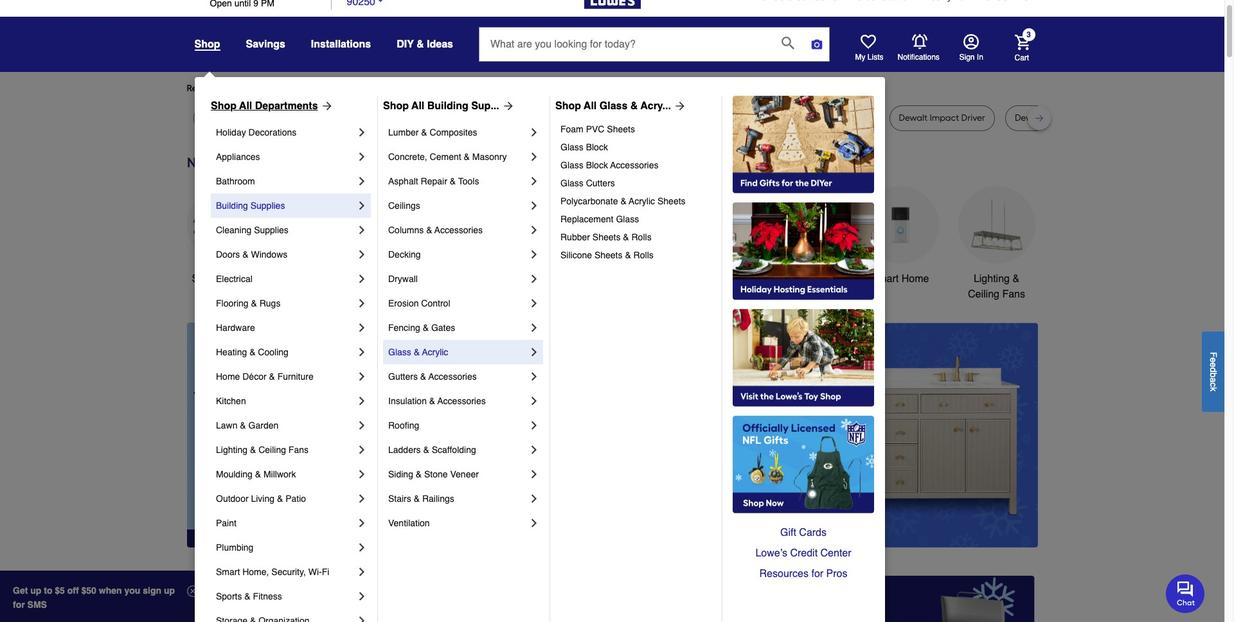 Task type: vqa. For each thing, say whether or not it's contained in the screenshot.
page, at bottom
no



Task type: describe. For each thing, give the bounding box(es) containing it.
silicone sheets & rolls
[[561, 250, 654, 260]]

lawn & garden link
[[216, 413, 356, 438]]

chevron right image for lighting & ceiling fans
[[356, 444, 368, 457]]

1 vertical spatial lighting
[[216, 445, 248, 455]]

chevron right image for moulding & millwork
[[356, 468, 368, 481]]

chevron right image for ladders & scaffolding
[[528, 444, 541, 457]]

roofing link
[[388, 413, 528, 438]]

& inside "lawn & garden" link
[[240, 421, 246, 431]]

to
[[44, 586, 52, 596]]

& inside fencing & gates link
[[423, 323, 429, 333]]

glass for glass block accessories
[[561, 160, 584, 170]]

scroll to item #4 image
[[754, 525, 785, 530]]

1 e from the top
[[1209, 357, 1219, 363]]

tool
[[292, 113, 309, 123]]

find gifts for the diyer. image
[[733, 96, 875, 194]]

foam pvc sheets
[[561, 124, 635, 134]]

impact driver bit
[[513, 113, 581, 123]]

sign in
[[960, 53, 984, 62]]

& inside siding & stone veneer link
[[416, 469, 422, 480]]

smart home
[[872, 273, 929, 285]]

0 horizontal spatial bathroom
[[216, 176, 255, 186]]

chevron right image for drywall
[[528, 273, 541, 286]]

heating & cooling
[[216, 347, 289, 358]]

2 set from the left
[[640, 113, 654, 123]]

1 horizontal spatial lighting & ceiling fans link
[[958, 186, 1036, 302]]

Search Query text field
[[480, 28, 772, 61]]

drywall
[[388, 274, 418, 284]]

equipment
[[683, 289, 732, 300]]

sheets inside "polycarbonate & acrylic sheets" link
[[658, 196, 686, 206]]

roofing
[[388, 421, 419, 431]]

lumber & composites
[[388, 127, 477, 138]]

installations button
[[311, 33, 371, 56]]

2 e from the top
[[1209, 362, 1219, 368]]

arrow right image for shop all glass & acry...
[[671, 100, 687, 113]]

lowe's home improvement notification center image
[[912, 34, 928, 49]]

shop all building sup...
[[383, 100, 499, 112]]

asphalt repair & tools link
[[388, 169, 528, 194]]

sms
[[27, 600, 47, 610]]

furniture
[[278, 372, 314, 382]]

cleaning supplies link
[[216, 218, 356, 242]]

glass cutters
[[561, 178, 615, 188]]

cleaning
[[216, 225, 252, 235]]

dewalt for dewalt drill bit set
[[1015, 113, 1044, 123]]

smart for smart home
[[872, 273, 899, 285]]

acrylic for polycarbonate
[[629, 196, 655, 206]]

4 bit from the left
[[628, 113, 638, 123]]

new deals every day during 25 days of deals image
[[187, 152, 1038, 173]]

k
[[1209, 387, 1219, 392]]

masonry
[[472, 152, 507, 162]]

3 set from the left
[[696, 113, 709, 123]]

chevron right image for cleaning supplies
[[356, 224, 368, 237]]

glass for glass & acrylic
[[388, 347, 411, 358]]

you
[[124, 586, 140, 596]]

gutters & accessories link
[[388, 365, 528, 389]]

sign
[[143, 586, 161, 596]]

drill for dewalt drill bit
[[369, 113, 384, 123]]

polycarbonate & acrylic sheets
[[561, 196, 686, 206]]

dewalt impact driver
[[899, 113, 986, 123]]

4 set from the left
[[1076, 113, 1089, 123]]

shop for shop all building sup...
[[383, 100, 409, 112]]

ventilation
[[388, 518, 430, 529]]

get up to $5 off $50 when you sign up for sms
[[13, 586, 175, 610]]

drill for dewalt drill bit set
[[1046, 113, 1061, 123]]

shop all glass & acry... link
[[556, 98, 687, 114]]

arrow right image
[[1014, 435, 1027, 448]]

you for more suggestions for you
[[418, 83, 433, 94]]

shop these last-minute gifts. $99 or less. quantities are limited and won't last. image
[[187, 323, 395, 548]]

repair
[[421, 176, 447, 186]]

ideas
[[427, 39, 453, 50]]

replacement glass link
[[561, 210, 713, 228]]

get up to 2 free select tools or batteries when you buy 1 with select purchases. image
[[189, 576, 458, 622]]

all for departments
[[239, 100, 252, 112]]

& inside stairs & railings link
[[414, 494, 420, 504]]

gutters
[[388, 372, 418, 382]]

chevron right image for gutters & accessories
[[528, 370, 541, 383]]

decorations for holiday
[[249, 127, 297, 138]]

chevron right image for columns & accessories
[[528, 224, 541, 237]]

ceilings
[[388, 201, 420, 211]]

block for glass block
[[586, 142, 608, 152]]

polycarbonate
[[561, 196, 618, 206]]

& inside doors & windows link
[[243, 250, 249, 260]]

heating & cooling link
[[216, 340, 356, 365]]

rubber sheets & rolls
[[561, 232, 652, 242]]

for inside more suggestions for you link
[[405, 83, 416, 94]]

christmas decorations
[[487, 273, 542, 300]]

acry...
[[641, 100, 671, 112]]

glass block accessories
[[561, 160, 659, 170]]

& inside lumber & composites link
[[421, 127, 427, 138]]

dewalt for dewalt bit set
[[426, 113, 455, 123]]

arrow right image for shop all departments
[[318, 100, 333, 113]]

driver for impact driver
[[846, 113, 870, 123]]

concrete,
[[388, 152, 427, 162]]

ceilings link
[[388, 194, 528, 218]]

rugs
[[260, 298, 281, 309]]

decking link
[[388, 242, 528, 267]]

lowe's credit center link
[[733, 543, 875, 564]]

shop all deals link
[[187, 186, 264, 287]]

0 horizontal spatial ceiling
[[259, 445, 286, 455]]

1 horizontal spatial bathroom link
[[766, 186, 843, 287]]

all for glass
[[584, 100, 597, 112]]

chevron right image for bathroom
[[356, 175, 368, 188]]

2 up from the left
[[164, 586, 175, 596]]

visit the lowe's toy shop. image
[[733, 309, 875, 407]]

lowe's home improvement account image
[[964, 34, 979, 50]]

shop all deals
[[192, 273, 259, 285]]

& inside "gutters & accessories" 'link'
[[420, 372, 426, 382]]

0 vertical spatial ceiling
[[968, 289, 1000, 300]]

my lists
[[856, 53, 884, 62]]

chevron right image for decking
[[528, 248, 541, 261]]

chevron right image for roofing
[[528, 419, 541, 432]]

cooling
[[258, 347, 289, 358]]

lists
[[868, 53, 884, 62]]

cart
[[1015, 53, 1030, 62]]

diy & ideas
[[397, 39, 453, 50]]

insulation & accessories link
[[388, 389, 528, 413]]

chevron right image for holiday decorations
[[356, 126, 368, 139]]

glass cutters link
[[561, 174, 713, 192]]

rolls for silicone sheets & rolls
[[634, 250, 654, 260]]

shop for shop
[[195, 39, 220, 50]]

accessories for columns & accessories
[[435, 225, 483, 235]]

searches
[[251, 83, 288, 94]]

chevron right image for kitchen
[[356, 395, 368, 408]]

dewalt for dewalt
[[203, 113, 232, 123]]

acrylic for glass
[[422, 347, 448, 358]]

& inside the ladders & scaffolding link
[[423, 445, 429, 455]]

fencing & gates link
[[388, 316, 528, 340]]

chevron right image for concrete, cement & masonry
[[528, 150, 541, 163]]

3
[[1027, 30, 1031, 39]]

officially licensed n f l gifts. shop now. image
[[733, 416, 875, 514]]

savings button
[[246, 33, 285, 56]]

$50
[[81, 586, 96, 596]]

insulation & accessories
[[388, 396, 486, 406]]

holiday
[[216, 127, 246, 138]]

concrete, cement & masonry link
[[388, 145, 528, 169]]

patio
[[286, 494, 306, 504]]

kitchen link
[[216, 389, 356, 413]]

& inside "flooring & rugs" link
[[251, 298, 257, 309]]

moulding & millwork
[[216, 469, 296, 480]]

sign in button
[[960, 34, 984, 62]]

plumbing
[[216, 543, 254, 553]]

chevron right image for siding & stone veneer
[[528, 468, 541, 481]]

silicone
[[561, 250, 592, 260]]

rolls for rubber sheets & rolls
[[632, 232, 652, 242]]

0 horizontal spatial fans
[[289, 445, 309, 455]]

ladders & scaffolding
[[388, 445, 476, 455]]

sheets inside rubber sheets & rolls link
[[593, 232, 621, 242]]

security,
[[272, 567, 306, 577]]

& inside home décor & furniture link
[[269, 372, 275, 382]]

dewalt for dewalt impact driver
[[899, 113, 928, 123]]

impact for impact driver
[[814, 113, 844, 123]]

tools link
[[380, 186, 457, 287]]

shop all building sup... link
[[383, 98, 515, 114]]

shop button
[[195, 38, 220, 51]]

chevron right image for heating & cooling
[[356, 346, 368, 359]]

dewalt for dewalt tool
[[261, 113, 290, 123]]

silicone sheets & rolls link
[[561, 246, 713, 264]]

chevron right image for ventilation
[[528, 517, 541, 530]]

kitchen
[[216, 396, 246, 406]]

glass down polycarbonate & acrylic sheets
[[616, 214, 639, 224]]

more
[[329, 83, 350, 94]]

1 vertical spatial home
[[216, 372, 240, 382]]

up to 30 percent off select grills and accessories. image
[[767, 576, 1036, 622]]

suggestions
[[352, 83, 403, 94]]

smart home link
[[862, 186, 939, 287]]

garden
[[249, 421, 279, 431]]

veneer
[[450, 469, 479, 480]]

fans inside lighting & ceiling fans
[[1003, 289, 1026, 300]]

& inside columns & accessories link
[[426, 225, 432, 235]]

& inside "silicone sheets & rolls" link
[[625, 250, 631, 260]]

glass for glass cutters
[[561, 178, 584, 188]]

sheets inside foam pvc sheets link
[[607, 124, 635, 134]]

pros
[[827, 568, 848, 580]]

you for recommended searches for you
[[304, 83, 319, 94]]

0 horizontal spatial building
[[216, 201, 248, 211]]

1 up from the left
[[30, 586, 41, 596]]

all for building
[[412, 100, 425, 112]]

stone
[[424, 469, 448, 480]]

electrical
[[216, 274, 253, 284]]

& inside rubber sheets & rolls link
[[623, 232, 629, 242]]

outdoor tools & equipment link
[[669, 186, 746, 302]]

5 bit from the left
[[683, 113, 694, 123]]



Task type: locate. For each thing, give the bounding box(es) containing it.
for right the suggestions
[[405, 83, 416, 94]]

1 dewalt from the left
[[203, 113, 232, 123]]

dewalt up the holiday
[[203, 113, 232, 123]]

3 bit from the left
[[570, 113, 581, 123]]

dewalt down shop all departments
[[261, 113, 290, 123]]

6 bit from the left
[[1064, 113, 1074, 123]]

smart inside 'link'
[[216, 567, 240, 577]]

accessories inside columns & accessories link
[[435, 225, 483, 235]]

1 you from the left
[[304, 83, 319, 94]]

2 horizontal spatial arrow right image
[[671, 100, 687, 113]]

shop down recommended
[[211, 100, 237, 112]]

stairs & railings link
[[388, 487, 528, 511]]

0 horizontal spatial shop
[[211, 100, 237, 112]]

chat invite button image
[[1167, 574, 1206, 613]]

1 vertical spatial rolls
[[634, 250, 654, 260]]

& inside concrete, cement & masonry link
[[464, 152, 470, 162]]

3 arrow right image from the left
[[671, 100, 687, 113]]

0 vertical spatial decorations
[[249, 127, 297, 138]]

accessories up glass cutters link
[[611, 160, 659, 170]]

chevron right image for fencing & gates
[[528, 322, 541, 334]]

for up departments
[[290, 83, 302, 94]]

more suggestions for you
[[329, 83, 433, 94]]

lowe's credit center
[[756, 548, 852, 559]]

up to 35 percent off select small appliances. image
[[478, 576, 747, 622]]

4 drill from the left
[[1046, 113, 1061, 123]]

2 you from the left
[[418, 83, 433, 94]]

resources for pros link
[[733, 564, 875, 585]]

shop
[[211, 100, 237, 112], [383, 100, 409, 112], [556, 100, 581, 112]]

columns & accessories link
[[388, 218, 528, 242]]

all for deals
[[219, 273, 230, 285]]

tools
[[458, 176, 479, 186], [406, 273, 430, 285], [711, 273, 735, 285]]

lighting & ceiling fans link
[[958, 186, 1036, 302], [216, 438, 356, 462]]

all down recommended searches for you
[[239, 100, 252, 112]]

polycarbonate & acrylic sheets link
[[561, 192, 713, 210]]

arrow right image inside "shop all glass & acry..." 'link'
[[671, 100, 687, 113]]

supplies for cleaning supplies
[[254, 225, 289, 235]]

1 drill from the left
[[369, 113, 384, 123]]

1 vertical spatial block
[[586, 160, 608, 170]]

& inside diy & ideas button
[[417, 39, 424, 50]]

outdoor down moulding
[[216, 494, 249, 504]]

0 vertical spatial building
[[427, 100, 469, 112]]

0 horizontal spatial tools
[[406, 273, 430, 285]]

f
[[1209, 352, 1219, 357]]

chevron right image for hardware
[[356, 322, 368, 334]]

2 horizontal spatial tools
[[711, 273, 735, 285]]

1 horizontal spatial outdoor
[[671, 273, 708, 285]]

chevron right image for glass & acrylic
[[528, 346, 541, 359]]

chevron right image for erosion control
[[528, 297, 541, 310]]

resources for pros
[[760, 568, 848, 580]]

1 horizontal spatial decorations
[[487, 289, 542, 300]]

& inside insulation & accessories link
[[429, 396, 435, 406]]

impact driver
[[814, 113, 870, 123]]

1 horizontal spatial home
[[902, 273, 929, 285]]

1 vertical spatial bathroom
[[782, 273, 826, 285]]

d
[[1209, 367, 1219, 373]]

rolls down rubber sheets & rolls link
[[634, 250, 654, 260]]

chevron right image for ceilings
[[528, 199, 541, 212]]

diy
[[397, 39, 414, 50]]

0 horizontal spatial home
[[216, 372, 240, 382]]

7 dewalt from the left
[[1015, 113, 1044, 123]]

arrow right image inside shop all departments link
[[318, 100, 333, 113]]

recommended
[[187, 83, 249, 94]]

chevron right image for sports & fitness
[[356, 590, 368, 603]]

0 horizontal spatial outdoor
[[216, 494, 249, 504]]

tools inside outdoor tools & equipment
[[711, 273, 735, 285]]

& inside moulding & millwork link
[[255, 469, 261, 480]]

decorations for christmas
[[487, 289, 542, 300]]

6 dewalt from the left
[[899, 113, 928, 123]]

1 horizontal spatial arrow right image
[[499, 100, 515, 113]]

2 horizontal spatial driver
[[962, 113, 986, 123]]

5 dewalt from the left
[[739, 113, 767, 123]]

shop up the foam
[[556, 100, 581, 112]]

fi
[[322, 567, 329, 577]]

supplies up the cleaning supplies
[[251, 201, 285, 211]]

sheets down rubber sheets & rolls at the top
[[595, 250, 623, 260]]

smart home, security, wi-fi link
[[216, 560, 356, 585]]

all up lumber
[[412, 100, 425, 112]]

columns & accessories
[[388, 225, 483, 235]]

block down foam pvc sheets
[[586, 142, 608, 152]]

0 horizontal spatial up
[[30, 586, 41, 596]]

flooring & rugs link
[[216, 291, 356, 316]]

0 horizontal spatial bathroom link
[[216, 169, 356, 194]]

dewalt drill bit set
[[1015, 113, 1089, 123]]

sheets up 'silicone sheets & rolls'
[[593, 232, 621, 242]]

0 vertical spatial fans
[[1003, 289, 1026, 300]]

glass inside 'link'
[[600, 100, 628, 112]]

dewalt down the more
[[338, 113, 367, 123]]

0 vertical spatial lighting & ceiling fans link
[[958, 186, 1036, 302]]

2 drill from the left
[[610, 113, 626, 123]]

1 vertical spatial fans
[[289, 445, 309, 455]]

replacement
[[561, 214, 614, 224]]

accessories up roofing link
[[438, 396, 486, 406]]

windows
[[251, 250, 288, 260]]

0 horizontal spatial lighting & ceiling fans
[[216, 445, 309, 455]]

up to 40 percent off select vanities. plus get free local delivery on select vanities. image
[[415, 323, 1038, 548]]

search image
[[782, 37, 795, 49]]

1 vertical spatial ceiling
[[259, 445, 286, 455]]

you left the more
[[304, 83, 319, 94]]

lowe's
[[756, 548, 788, 559]]

0 vertical spatial supplies
[[251, 201, 285, 211]]

siding & stone veneer link
[[388, 462, 528, 487]]

chevron right image for paint
[[356, 517, 368, 530]]

outdoor inside outdoor tools & equipment
[[671, 273, 708, 285]]

insulation
[[388, 396, 427, 406]]

0 horizontal spatial driver
[[544, 113, 568, 123]]

departments
[[255, 100, 318, 112]]

scroll to item #2 image
[[692, 525, 723, 530]]

accessories inside "gutters & accessories" 'link'
[[429, 372, 477, 382]]

& inside the sports & fitness link
[[245, 592, 251, 602]]

1 horizontal spatial ceiling
[[968, 289, 1000, 300]]

arrow right image up masonry
[[499, 100, 515, 113]]

smart home, security, wi-fi
[[216, 567, 329, 577]]

glass down the foam
[[561, 142, 584, 152]]

glass up polycarbonate
[[561, 178, 584, 188]]

1 horizontal spatial shop
[[383, 100, 409, 112]]

accessories up decking link
[[435, 225, 483, 235]]

all up pvc
[[584, 100, 597, 112]]

e up d
[[1209, 357, 1219, 363]]

you up shop all building sup...
[[418, 83, 433, 94]]

1 vertical spatial lighting & ceiling fans
[[216, 445, 309, 455]]

for inside get up to $5 off $50 when you sign up for sms
[[13, 600, 25, 610]]

1 impact from the left
[[513, 113, 542, 123]]

camera image
[[811, 38, 824, 51]]

shop for shop all glass & acry...
[[556, 100, 581, 112]]

lowe's home improvement lists image
[[861, 34, 876, 50]]

home,
[[243, 567, 269, 577]]

& inside "shop all glass & acry..." 'link'
[[631, 100, 638, 112]]

shop inside "shop all glass & acry..." 'link'
[[556, 100, 581, 112]]

smart inside "link"
[[872, 273, 899, 285]]

1 horizontal spatial you
[[418, 83, 433, 94]]

appliances link
[[216, 145, 356, 169]]

3 impact from the left
[[930, 113, 960, 123]]

tools up 'erosion control'
[[406, 273, 430, 285]]

gift cards
[[781, 527, 827, 539]]

1 horizontal spatial lighting
[[974, 273, 1010, 285]]

up right sign
[[164, 586, 175, 596]]

ventilation link
[[388, 511, 528, 536]]

glass
[[600, 100, 628, 112], [561, 142, 584, 152], [561, 160, 584, 170], [561, 178, 584, 188], [616, 214, 639, 224], [388, 347, 411, 358]]

0 vertical spatial outdoor
[[671, 273, 708, 285]]

1 vertical spatial supplies
[[254, 225, 289, 235]]

chevron right image for doors & windows
[[356, 248, 368, 261]]

1 vertical spatial smart
[[216, 567, 240, 577]]

decorations down "christmas"
[[487, 289, 542, 300]]

gates
[[431, 323, 455, 333]]

for inside resources for pros link
[[812, 568, 824, 580]]

shop down more suggestions for you link
[[383, 100, 409, 112]]

fitness
[[253, 592, 282, 602]]

smart for smart home, security, wi-fi
[[216, 567, 240, 577]]

1 block from the top
[[586, 142, 608, 152]]

& inside glass & acrylic link
[[414, 347, 420, 358]]

chevron right image
[[356, 126, 368, 139], [528, 126, 541, 139], [528, 150, 541, 163], [528, 175, 541, 188], [528, 199, 541, 212], [528, 224, 541, 237], [528, 273, 541, 286], [356, 297, 368, 310], [528, 297, 541, 310], [356, 322, 368, 334], [356, 370, 368, 383], [528, 370, 541, 383], [528, 395, 541, 408], [528, 444, 541, 457], [356, 468, 368, 481], [528, 493, 541, 505], [356, 517, 368, 530], [528, 517, 541, 530], [356, 541, 368, 554], [356, 615, 368, 622]]

supplies inside "link"
[[254, 225, 289, 235]]

composites
[[430, 127, 477, 138]]

& inside outdoor tools & equipment
[[738, 273, 744, 285]]

2 arrow right image from the left
[[499, 100, 515, 113]]

0 horizontal spatial arrow right image
[[318, 100, 333, 113]]

dewalt down shop all building sup...
[[426, 113, 455, 123]]

outdoor up equipment
[[671, 273, 708, 285]]

sign
[[960, 53, 975, 62]]

accessories for insulation & accessories
[[438, 396, 486, 406]]

christmas decorations link
[[476, 186, 553, 302]]

2 shop from the left
[[383, 100, 409, 112]]

shop inside shop all deals link
[[192, 273, 216, 285]]

bit set
[[683, 113, 709, 123]]

2 impact from the left
[[814, 113, 844, 123]]

sheets down glass cutters link
[[658, 196, 686, 206]]

acrylic down glass cutters link
[[629, 196, 655, 206]]

doors & windows
[[216, 250, 288, 260]]

& inside the heating & cooling link
[[250, 347, 256, 358]]

shop for shop all deals
[[192, 273, 216, 285]]

3 dewalt from the left
[[338, 113, 367, 123]]

2 driver from the left
[[846, 113, 870, 123]]

0 vertical spatial smart
[[872, 273, 899, 285]]

for down get
[[13, 600, 25, 610]]

holiday hosting essentials. image
[[733, 203, 875, 300]]

scroll to item #5 element
[[785, 523, 818, 531]]

0 vertical spatial bathroom
[[216, 176, 255, 186]]

3 drill from the left
[[769, 113, 785, 123]]

home inside "link"
[[902, 273, 929, 285]]

tools up ceilings link
[[458, 176, 479, 186]]

arrow right image down the more
[[318, 100, 333, 113]]

accessories inside insulation & accessories link
[[438, 396, 486, 406]]

sports & fitness link
[[216, 585, 356, 609]]

ladders & scaffolding link
[[388, 438, 528, 462]]

1 horizontal spatial acrylic
[[629, 196, 655, 206]]

sheets inside "silicone sheets & rolls" link
[[595, 250, 623, 260]]

outdoor tools & equipment
[[671, 273, 744, 300]]

3 driver from the left
[[962, 113, 986, 123]]

e up the b
[[1209, 362, 1219, 368]]

dewalt for dewalt drill
[[739, 113, 767, 123]]

0 horizontal spatial smart
[[216, 567, 240, 577]]

block for glass block accessories
[[586, 160, 608, 170]]

1 horizontal spatial fans
[[1003, 289, 1026, 300]]

foam
[[561, 124, 584, 134]]

pvc
[[586, 124, 605, 134]]

decorations
[[249, 127, 297, 138], [487, 289, 542, 300]]

1 driver from the left
[[544, 113, 568, 123]]

up left "to"
[[30, 586, 41, 596]]

sheets down drill bit set
[[607, 124, 635, 134]]

arrow right image
[[318, 100, 333, 113], [499, 100, 515, 113], [671, 100, 687, 113]]

4 dewalt from the left
[[426, 113, 455, 123]]

chevron right image for insulation & accessories
[[528, 395, 541, 408]]

chevron right image for flooring & rugs
[[356, 297, 368, 310]]

gutters & accessories
[[388, 372, 477, 382]]

0 horizontal spatial lighting
[[216, 445, 248, 455]]

outdoor for outdoor tools & equipment
[[671, 273, 708, 285]]

chevron right image for plumbing
[[356, 541, 368, 554]]

accessories for glass block accessories
[[611, 160, 659, 170]]

all left deals
[[219, 273, 230, 285]]

0 vertical spatial home
[[902, 273, 929, 285]]

0 vertical spatial shop
[[195, 39, 220, 50]]

shop up recommended
[[195, 39, 220, 50]]

0 vertical spatial rolls
[[632, 232, 652, 242]]

1 vertical spatial shop
[[192, 273, 216, 285]]

supplies up windows
[[254, 225, 289, 235]]

building up cleaning
[[216, 201, 248, 211]]

block up cutters
[[586, 160, 608, 170]]

2 horizontal spatial impact
[[930, 113, 960, 123]]

glass block
[[561, 142, 608, 152]]

décor
[[243, 372, 267, 382]]

flooring & rugs
[[216, 298, 281, 309]]

chevron right image for building supplies
[[356, 199, 368, 212]]

1 horizontal spatial bathroom
[[782, 273, 826, 285]]

1 vertical spatial acrylic
[[422, 347, 448, 358]]

concrete, cement & masonry
[[388, 152, 507, 162]]

acrylic
[[629, 196, 655, 206], [422, 347, 448, 358]]

decorations inside 'link'
[[249, 127, 297, 138]]

arrow right image inside shop all building sup... link
[[499, 100, 515, 113]]

impact for impact driver bit
[[513, 113, 542, 123]]

0 horizontal spatial lighting & ceiling fans link
[[216, 438, 356, 462]]

1 bit from the left
[[386, 113, 397, 123]]

driver down sign in
[[962, 113, 986, 123]]

1 horizontal spatial impact
[[814, 113, 844, 123]]

driver down my
[[846, 113, 870, 123]]

chevron right image for lawn & garden
[[356, 419, 368, 432]]

glass up gutters
[[388, 347, 411, 358]]

2 dewalt from the left
[[261, 113, 290, 123]]

stairs
[[388, 494, 411, 504]]

rubber sheets & rolls link
[[561, 228, 713, 246]]

lawn & garden
[[216, 421, 279, 431]]

sup...
[[471, 100, 499, 112]]

None search field
[[479, 27, 830, 74]]

chevron right image for home décor & furniture
[[356, 370, 368, 383]]

glass down glass block
[[561, 160, 584, 170]]

tools up equipment
[[711, 273, 735, 285]]

chevron right image for smart home, security, wi-fi
[[356, 566, 368, 579]]

columns
[[388, 225, 424, 235]]

outdoor for outdoor living & patio
[[216, 494, 249, 504]]

2 horizontal spatial shop
[[556, 100, 581, 112]]

arrow left image
[[426, 435, 439, 448]]

& inside outdoor living & patio link
[[277, 494, 283, 504]]

shop inside shop all departments link
[[211, 100, 237, 112]]

building up dewalt bit set
[[427, 100, 469, 112]]

3 shop from the left
[[556, 100, 581, 112]]

accessories inside glass block accessories link
[[611, 160, 659, 170]]

& inside asphalt repair & tools link
[[450, 176, 456, 186]]

1 vertical spatial decorations
[[487, 289, 542, 300]]

shop left electrical
[[192, 273, 216, 285]]

accessories for gutters & accessories
[[429, 372, 477, 382]]

sports
[[216, 592, 242, 602]]

dewalt down cart
[[1015, 113, 1044, 123]]

chevron right image for stairs & railings
[[528, 493, 541, 505]]

shop for shop all departments
[[211, 100, 237, 112]]

0 horizontal spatial decorations
[[249, 127, 297, 138]]

0 vertical spatial lighting
[[974, 273, 1010, 285]]

1 horizontal spatial lighting & ceiling fans
[[968, 273, 1026, 300]]

glass & acrylic
[[388, 347, 448, 358]]

bit
[[386, 113, 397, 123], [457, 113, 468, 123], [570, 113, 581, 123], [628, 113, 638, 123], [683, 113, 694, 123], [1064, 113, 1074, 123]]

2 block from the top
[[586, 160, 608, 170]]

moulding & millwork link
[[216, 462, 356, 487]]

1 vertical spatial outdoor
[[216, 494, 249, 504]]

acrylic up gutters & accessories
[[422, 347, 448, 358]]

1 shop from the left
[[211, 100, 237, 112]]

1 vertical spatial lighting & ceiling fans link
[[216, 438, 356, 462]]

building
[[427, 100, 469, 112], [216, 201, 248, 211]]

chevron right image for asphalt repair & tools
[[528, 175, 541, 188]]

home décor & furniture link
[[216, 365, 356, 389]]

1 set from the left
[[470, 113, 483, 123]]

& inside "polycarbonate & acrylic sheets" link
[[621, 196, 627, 206]]

0 vertical spatial lighting & ceiling fans
[[968, 273, 1026, 300]]

stairs & railings
[[388, 494, 454, 504]]

decorations down dewalt tool
[[249, 127, 297, 138]]

driver up the foam
[[544, 113, 568, 123]]

lowe's home improvement cart image
[[1015, 34, 1031, 50]]

dewalt for dewalt drill bit
[[338, 113, 367, 123]]

0 horizontal spatial impact
[[513, 113, 542, 123]]

0 vertical spatial acrylic
[[629, 196, 655, 206]]

supplies for building supplies
[[251, 201, 285, 211]]

dewalt tool
[[261, 113, 309, 123]]

1 horizontal spatial up
[[164, 586, 175, 596]]

doors & windows link
[[216, 242, 356, 267]]

dewalt right bit set
[[739, 113, 767, 123]]

dewalt down notifications
[[899, 113, 928, 123]]

1 vertical spatial building
[[216, 201, 248, 211]]

2 bit from the left
[[457, 113, 468, 123]]

1 arrow right image from the left
[[318, 100, 333, 113]]

siding
[[388, 469, 413, 480]]

diy & ideas button
[[397, 33, 453, 56]]

shop all departments link
[[211, 98, 333, 114]]

cutters
[[586, 178, 615, 188]]

drywall link
[[388, 267, 528, 291]]

1 horizontal spatial smart
[[872, 273, 899, 285]]

lighting
[[974, 273, 1010, 285], [216, 445, 248, 455]]

arrow right image for shop all building sup...
[[499, 100, 515, 113]]

recommended searches for you
[[187, 83, 319, 94]]

christmas
[[492, 273, 538, 285]]

rolls down replacement glass link
[[632, 232, 652, 242]]

accessories down glass & acrylic link on the left bottom of page
[[429, 372, 477, 382]]

glass for glass block
[[561, 142, 584, 152]]

all inside 'link'
[[584, 100, 597, 112]]

chevron right image for lumber & composites
[[528, 126, 541, 139]]

cards
[[800, 527, 827, 539]]

chevron right image for electrical
[[356, 273, 368, 286]]

drill for dewalt drill
[[769, 113, 785, 123]]

0 horizontal spatial you
[[304, 83, 319, 94]]

1 horizontal spatial building
[[427, 100, 469, 112]]

0 horizontal spatial acrylic
[[422, 347, 448, 358]]

dewalt drill
[[739, 113, 785, 123]]

scroll to item #3 image
[[723, 525, 754, 530]]

lowe's home improvement logo image
[[584, 0, 641, 24]]

1 horizontal spatial tools
[[458, 176, 479, 186]]

chevron down image
[[376, 0, 386, 5]]

chevron right image for outdoor living & patio
[[356, 493, 368, 505]]

for left pros
[[812, 568, 824, 580]]

shop inside shop all building sup... link
[[383, 100, 409, 112]]

recommended searches for you heading
[[187, 82, 1038, 95]]

driver for impact driver bit
[[544, 113, 568, 123]]

chevron right image
[[356, 150, 368, 163], [356, 175, 368, 188], [356, 199, 368, 212], [356, 224, 368, 237], [356, 248, 368, 261], [528, 248, 541, 261], [356, 273, 368, 286], [528, 322, 541, 334], [356, 346, 368, 359], [528, 346, 541, 359], [356, 395, 368, 408], [356, 419, 368, 432], [528, 419, 541, 432], [356, 444, 368, 457], [528, 468, 541, 481], [356, 493, 368, 505], [356, 566, 368, 579], [356, 590, 368, 603]]

doors
[[216, 250, 240, 260]]

0 vertical spatial block
[[586, 142, 608, 152]]

building supplies
[[216, 201, 285, 211]]

arrow right image up foam pvc sheets link
[[671, 100, 687, 113]]

1 horizontal spatial driver
[[846, 113, 870, 123]]

chevron right image for appliances
[[356, 150, 368, 163]]

sports & fitness
[[216, 592, 282, 602]]

glass down recommended searches for you heading on the top of page
[[600, 100, 628, 112]]



